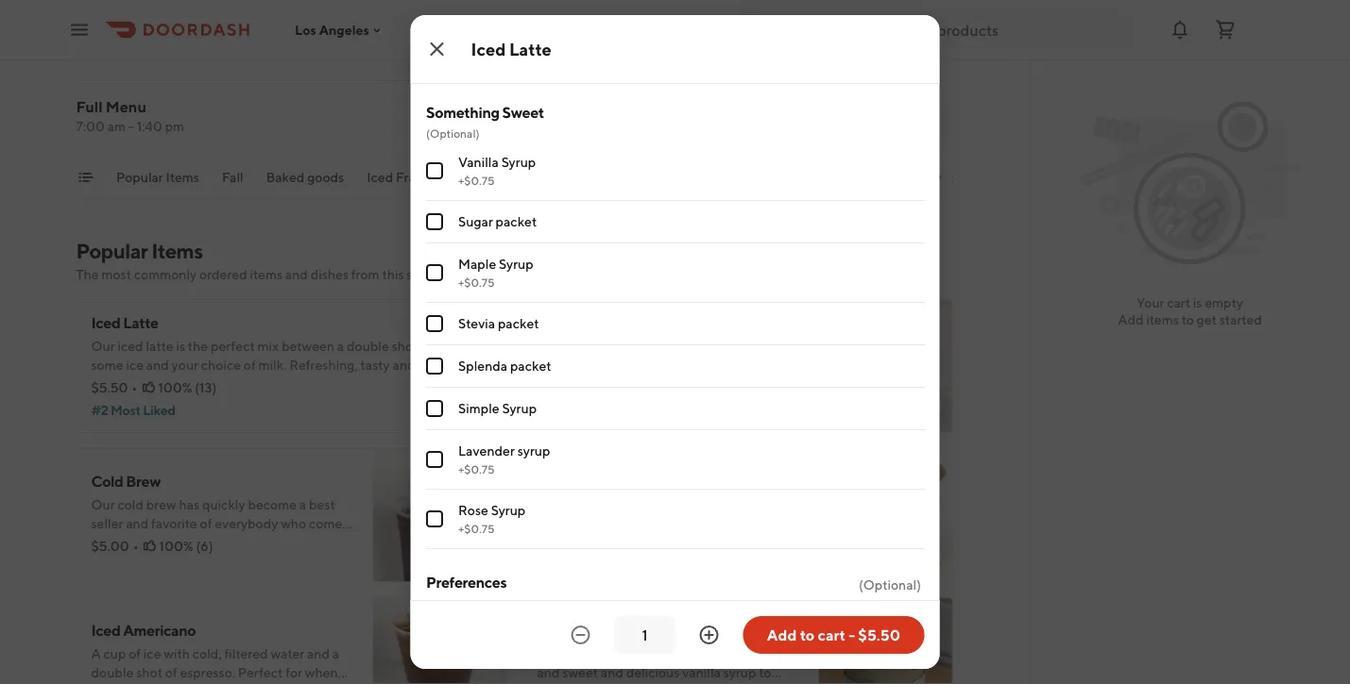 Task type: describe. For each thing, give the bounding box(es) containing it.
1:40
[[137, 119, 162, 134]]

add up preferences
[[458, 548, 484, 564]]

Stevia packet checkbox
[[426, 316, 443, 333]]

fall button
[[221, 168, 243, 198]]

blueberry
[[593, 324, 658, 342]]

decrease quantity by 1 image
[[569, 624, 592, 647]]

+$0.75 for maple
[[458, 276, 494, 289]]

packet for splenda packet
[[510, 359, 551, 374]]

popular for popular items
[[116, 170, 163, 185]]

• for iced latte
[[132, 380, 137, 396]]

iced latte dialog
[[410, 0, 940, 670]]

to inside button
[[800, 627, 815, 645]]

(13)
[[195, 380, 217, 396]]

100% (13)
[[158, 380, 217, 396]]

sugar
[[458, 214, 493, 230]]

$5.50 inside add to cart - $5.50 button
[[858, 627, 900, 645]]

chai
[[1008, 170, 1036, 185]]

of 5 stars
[[102, 17, 146, 30]]

shot inside add a double shot of espresso +$2.00
[[541, 33, 567, 48]]

iced vanilla latte image
[[819, 598, 953, 685]]

rose
[[458, 503, 488, 519]]

almond blueberry overnight oats image
[[819, 299, 953, 434]]

iced for iced hot matcha, chai and teas
[[902, 170, 928, 185]]

double inside iced latte our iced latte is the perfect mix between a double shot of espresso, some ice and your choice of milk. refreshing, tasty and perfect in any weather. 16 oz.
[[347, 339, 389, 354]]

of inside add a double shot of espresso +$2.00
[[570, 33, 582, 48]]

americano
[[123, 622, 196, 640]]

1 vertical spatial (optional)
[[858, 578, 921, 593]]

goods
[[307, 170, 344, 185]]

add inside add a double shot of espresso +$2.00
[[458, 33, 484, 48]]

+$2.00
[[458, 52, 495, 65]]

latte for hot latte
[[565, 473, 601, 491]]

$5.50 for $5.50
[[537, 539, 574, 555]]

stars
[[122, 17, 146, 30]]

1 horizontal spatial perfect
[[418, 358, 462, 373]]

splenda packet
[[458, 359, 551, 374]]

syrup for vanilla syrup +$0.75
[[501, 154, 535, 170]]

teas
[[1064, 170, 1090, 185]]

syrup
[[517, 444, 550, 459]]

latte for iced latte
[[509, 39, 551, 59]]

scroll menu navigation right image
[[930, 170, 945, 185]]

• for cold brew
[[133, 539, 138, 555]]

add button right simple syrup option
[[447, 392, 496, 422]]

most
[[110, 403, 140, 419]]

frank for hot
[[530, 170, 564, 185]]

100% for iced latte
[[158, 380, 192, 396]]

any
[[91, 376, 113, 392]]

oats
[[732, 324, 765, 342]]

add inside button
[[767, 627, 797, 645]]

of left milk.
[[244, 358, 256, 373]]

get
[[1197, 312, 1217, 328]]

hot latte
[[537, 473, 601, 491]]

something sweet (optional)
[[426, 103, 544, 140]]

syrup for simple syrup
[[502, 401, 536, 417]]

add to cart - $5.50 button
[[743, 617, 924, 655]]

in
[[465, 358, 476, 373]]

latte right decrease quantity by 1 icon
[[616, 622, 652, 640]]

hot inside button
[[931, 170, 953, 185]]

add right simple syrup option
[[458, 399, 484, 415]]

vanilla syrup +$0.75
[[458, 154, 535, 187]]

iced latte our iced latte is the perfect mix between a double shot of espresso, some ice and your choice of milk. refreshing, tasty and perfect in any weather. 16 oz.
[[91, 314, 491, 392]]

iced vanilla latte
[[537, 622, 652, 640]]

iced
[[118, 339, 143, 354]]

and right tasty
[[393, 358, 415, 373]]

is inside iced latte our iced latte is the perfect mix between a double shot of espresso, some ice and your choice of milk. refreshing, tasty and perfect in any weather. 16 oz.
[[176, 339, 185, 354]]

your
[[172, 358, 198, 373]]

commonly
[[134, 267, 197, 282]]

$5.00
[[91, 539, 129, 555]]

stevia packet
[[458, 316, 539, 332]]

cart inside button
[[818, 627, 845, 645]]

from
[[351, 267, 379, 282]]

and down the latte
[[146, 358, 169, 373]]

a inside iced latte our iced latte is the perfect mix between a double shot of espresso, some ice and your choice of milk. refreshing, tasty and perfect in any weather. 16 oz.
[[337, 339, 344, 354]]

and inside the popular items the most commonly ordered items and dishes from this store
[[285, 267, 308, 282]]

dishes
[[310, 267, 349, 282]]

7:00
[[76, 119, 105, 134]]

add to cart - $5.50
[[767, 627, 900, 645]]

iced hot matcha, chai and teas
[[902, 170, 1090, 185]]

started
[[1219, 312, 1262, 328]]

milk.
[[258, 358, 287, 373]]

1 horizontal spatial vanilla
[[569, 622, 614, 640]]

iced for iced americano
[[91, 622, 120, 640]]

iced americano
[[91, 622, 196, 640]]

menu
[[106, 98, 146, 116]]

(optional) inside something sweet (optional)
[[426, 127, 479, 140]]

Current quantity is 1 number field
[[626, 625, 664, 646]]

add up iced vanilla latte image
[[904, 548, 930, 564]]

matcha,
[[956, 170, 1005, 185]]

espresso,
[[435, 339, 491, 354]]

some
[[91, 358, 123, 373]]

los
[[295, 22, 316, 38]]

0 vertical spatial perfect
[[211, 339, 255, 354]]

Simple Syrup checkbox
[[426, 401, 443, 418]]

a inside add a double shot of espresso +$2.00
[[486, 33, 493, 48]]

hot frank specials
[[504, 170, 616, 185]]

overnight
[[661, 324, 730, 342]]

ice
[[126, 358, 144, 373]]

full
[[76, 98, 103, 116]]

+$0.75 for vanilla
[[458, 174, 494, 187]]

mix
[[257, 339, 279, 354]]

something
[[426, 103, 499, 121]]

+$0.75 for lavender
[[458, 463, 494, 476]]

$5.50 for $5.50 •
[[91, 380, 128, 396]]

oz.
[[185, 376, 202, 392]]

sweet
[[502, 103, 544, 121]]

this
[[382, 267, 404, 282]]

pm
[[165, 119, 184, 134]]

specials for hot frank specials
[[567, 170, 616, 185]]

simple syrup
[[458, 401, 536, 417]]

your cart is empty add items to get started
[[1118, 295, 1262, 328]]

baked
[[266, 170, 304, 185]]

maple syrup +$0.75
[[458, 256, 533, 289]]

iced hot matcha, chai and teas button
[[902, 168, 1090, 198]]

syrup for rose syrup +$0.75
[[490, 503, 525, 519]]

almond
[[537, 324, 590, 342]]

between
[[281, 339, 334, 354]]

hot frank specials button
[[504, 168, 616, 198]]

lavender
[[458, 444, 514, 459]]

$6.00
[[537, 390, 575, 405]]



Task type: locate. For each thing, give the bounding box(es) containing it.
popular items the most commonly ordered items and dishes from this store
[[76, 239, 437, 282]]

weather.
[[115, 376, 167, 392]]

100%
[[158, 380, 192, 396], [159, 539, 193, 555]]

syrup inside maple syrup +$0.75
[[498, 256, 533, 272]]

hot for hot frank specials
[[504, 170, 527, 185]]

0 items, open order cart image
[[1214, 18, 1237, 41]]

2 horizontal spatial hot
[[931, 170, 953, 185]]

items for popular items the most commonly ordered items and dishes from this store
[[151, 239, 203, 264]]

packet for stevia packet
[[497, 316, 539, 332]]

and inside button
[[1038, 170, 1061, 185]]

1 vertical spatial double
[[347, 339, 389, 354]]

0 horizontal spatial vanilla
[[458, 154, 498, 170]]

1 horizontal spatial specials
[[567, 170, 616, 185]]

0 horizontal spatial shot
[[392, 339, 418, 354]]

tasty
[[360, 358, 390, 373]]

• right the $5.00
[[133, 539, 138, 555]]

lavender syrup +$0.75
[[458, 444, 550, 476]]

hot for hot latte
[[537, 473, 563, 491]]

+$0.75 for rose
[[458, 522, 494, 536]]

perfect
[[211, 339, 255, 354], [418, 358, 462, 373]]

2 frank from the left
[[530, 170, 564, 185]]

0 vertical spatial •
[[132, 380, 137, 396]]

stevia
[[458, 316, 495, 332]]

am
[[107, 119, 126, 134]]

espresso
[[585, 33, 637, 48]]

1 vertical spatial cart
[[818, 627, 845, 645]]

iced for iced latte our iced latte is the perfect mix between a double shot of espresso, some ice and your choice of milk. refreshing, tasty and perfect in any weather. 16 oz.
[[91, 314, 120, 332]]

add inside your cart is empty add items to get started
[[1118, 312, 1144, 328]]

0 vertical spatial -
[[128, 119, 134, 134]]

iced for iced vanilla latte
[[537, 622, 566, 640]]

of up 'splenda packet' option
[[421, 339, 433, 354]]

1 horizontal spatial a
[[486, 33, 493, 48]]

1 vertical spatial perfect
[[418, 358, 462, 373]]

0 vertical spatial items
[[165, 170, 199, 185]]

1 vertical spatial shot
[[392, 339, 418, 354]]

iced inside button
[[902, 170, 928, 185]]

1 vertical spatial items
[[151, 239, 203, 264]]

add right increase quantity by 1 image
[[767, 627, 797, 645]]

double up tasty
[[347, 339, 389, 354]]

popular down "1:40"
[[116, 170, 163, 185]]

$5.50 •
[[91, 380, 137, 396]]

shot left espresso,
[[392, 339, 418, 354]]

iced inside button
[[366, 170, 393, 185]]

2 specials from the left
[[567, 170, 616, 185]]

latte up iced
[[123, 314, 158, 332]]

0 horizontal spatial frank
[[395, 170, 430, 185]]

brew
[[126, 473, 161, 491]]

latte
[[509, 39, 551, 59], [123, 314, 158, 332], [565, 473, 601, 491], [616, 622, 652, 640]]

0 horizontal spatial to
[[800, 627, 815, 645]]

open menu image
[[68, 18, 91, 41]]

items inside the popular items the most commonly ordered items and dishes from this store
[[151, 239, 203, 264]]

los angeles
[[295, 22, 369, 38]]

to
[[1182, 312, 1194, 328], [800, 627, 815, 645]]

1 +$0.75 from the top
[[458, 174, 494, 187]]

popular
[[116, 170, 163, 185], [76, 239, 148, 264]]

iced right goods
[[366, 170, 393, 185]]

shot inside iced latte our iced latte is the perfect mix between a double shot of espresso, some ice and your choice of milk. refreshing, tasty and perfect in any weather. 16 oz.
[[392, 339, 418, 354]]

syrup inside rose syrup +$0.75
[[490, 503, 525, 519]]

#2
[[91, 403, 108, 419]]

0 vertical spatial cart
[[1167, 295, 1190, 311]]

items up commonly
[[151, 239, 203, 264]]

and left teas
[[1038, 170, 1061, 185]]

packet
[[495, 214, 536, 230], [497, 316, 539, 332], [510, 359, 551, 374]]

preferences
[[426, 574, 506, 592]]

4 +$0.75 from the top
[[458, 522, 494, 536]]

0 horizontal spatial cart
[[818, 627, 845, 645]]

+$0.75 down lavender
[[458, 463, 494, 476]]

0 vertical spatial double
[[496, 33, 538, 48]]

ordered
[[199, 267, 247, 282]]

maple
[[458, 256, 496, 272]]

hot down 'syrup'
[[537, 473, 563, 491]]

(optional) down "something"
[[426, 127, 479, 140]]

items inside your cart is empty add items to get started
[[1146, 312, 1179, 328]]

2 vertical spatial packet
[[510, 359, 551, 374]]

1 horizontal spatial $5.50
[[537, 539, 574, 555]]

0 vertical spatial shot
[[541, 33, 567, 48]]

your
[[1137, 295, 1164, 311]]

rose syrup +$0.75
[[458, 503, 525, 536]]

100% down your
[[158, 380, 192, 396]]

-
[[128, 119, 134, 134], [849, 627, 855, 645]]

iced left decrease quantity by 1 icon
[[537, 622, 566, 640]]

None checkbox
[[426, 41, 443, 58], [426, 265, 443, 282], [426, 41, 443, 58], [426, 265, 443, 282]]

+$0.75 down the rose
[[458, 522, 494, 536]]

is left the
[[176, 339, 185, 354]]

items down your
[[1146, 312, 1179, 328]]

baked goods button
[[266, 168, 344, 198]]

5
[[114, 17, 120, 30]]

syrup
[[501, 154, 535, 170], [498, 256, 533, 272], [502, 401, 536, 417], [490, 503, 525, 519]]

is
[[1193, 295, 1202, 311], [176, 339, 185, 354]]

is up get
[[1193, 295, 1202, 311]]

items inside the popular items the most commonly ordered items and dishes from this store
[[250, 267, 283, 282]]

store
[[407, 267, 437, 282]]

iced frank specials button
[[366, 168, 482, 198]]

0 horizontal spatial hot
[[504, 170, 527, 185]]

packet for sugar packet
[[495, 214, 536, 230]]

1 frank from the left
[[395, 170, 430, 185]]

and left dishes
[[285, 267, 308, 282]]

+$0.75 inside lavender syrup +$0.75
[[458, 463, 494, 476]]

+$0.75 up sugar
[[458, 174, 494, 187]]

1 horizontal spatial cart
[[1167, 295, 1190, 311]]

popular items
[[116, 170, 199, 185]]

#2 most liked
[[91, 403, 175, 419]]

items for popular items
[[165, 170, 199, 185]]

syrup for maple syrup +$0.75
[[498, 256, 533, 272]]

hot
[[504, 170, 527, 185], [931, 170, 953, 185], [537, 473, 563, 491]]

1 vertical spatial to
[[800, 627, 815, 645]]

latte
[[146, 339, 173, 354]]

1 horizontal spatial to
[[1182, 312, 1194, 328]]

add button for cold brew
[[447, 541, 496, 572]]

- inside 'full menu 7:00 am - 1:40 pm'
[[128, 119, 134, 134]]

latte for iced latte our iced latte is the perfect mix between a double shot of espresso, some ice and your choice of milk. refreshing, tasty and perfect in any weather. 16 oz.
[[123, 314, 158, 332]]

close iced latte image
[[426, 38, 448, 60]]

items
[[250, 267, 283, 282], [1146, 312, 1179, 328]]

- inside button
[[849, 627, 855, 645]]

1 vertical spatial items
[[1146, 312, 1179, 328]]

1 vertical spatial •
[[133, 539, 138, 555]]

1 vertical spatial a
[[337, 339, 344, 354]]

0 vertical spatial (optional)
[[426, 127, 479, 140]]

1 vertical spatial packet
[[497, 316, 539, 332]]

0 horizontal spatial is
[[176, 339, 185, 354]]

baked goods
[[266, 170, 344, 185]]

cold brew image
[[373, 449, 507, 583]]

2 vertical spatial $5.50
[[858, 627, 900, 645]]

to left iced vanilla latte image
[[800, 627, 815, 645]]

items right ordered
[[250, 267, 283, 282]]

0 vertical spatial is
[[1193, 295, 1202, 311]]

latte right lavender syrup +$0.75
[[565, 473, 601, 491]]

1 vertical spatial is
[[176, 339, 185, 354]]

hot latte image
[[819, 449, 953, 583]]

iced up our
[[91, 314, 120, 332]]

+$0.75 down maple
[[458, 276, 494, 289]]

1 vertical spatial $5.50
[[537, 539, 574, 555]]

shot
[[541, 33, 567, 48], [392, 339, 418, 354]]

angeles
[[319, 22, 369, 38]]

notification bell image
[[1169, 18, 1191, 41]]

0 horizontal spatial perfect
[[211, 339, 255, 354]]

perfect up choice
[[211, 339, 255, 354]]

1 horizontal spatial -
[[849, 627, 855, 645]]

syrup right maple
[[498, 256, 533, 272]]

+$0.75 inside rose syrup +$0.75
[[458, 522, 494, 536]]

popular up most
[[76, 239, 148, 264]]

popular items button
[[116, 168, 199, 198]]

items left fall
[[165, 170, 199, 185]]

1 horizontal spatial shot
[[541, 33, 567, 48]]

latte inside iced latte our iced latte is the perfect mix between a double shot of espresso, some ice and your choice of milk. refreshing, tasty and perfect in any weather. 16 oz.
[[123, 314, 158, 332]]

add a double shot of espresso +$2.00
[[458, 33, 637, 65]]

most
[[101, 267, 131, 282]]

of left '5' on the top
[[102, 17, 112, 30]]

3 +$0.75 from the top
[[458, 463, 494, 476]]

iced left americano
[[91, 622, 120, 640]]

add button up preferences
[[447, 541, 496, 572]]

100% (6)
[[159, 539, 213, 555]]

1 vertical spatial popular
[[76, 239, 148, 264]]

16
[[169, 376, 182, 392]]

0 vertical spatial items
[[250, 267, 283, 282]]

iced inside iced latte our iced latte is the perfect mix between a double shot of espresso, some ice and your choice of milk. refreshing, tasty and perfect in any weather. 16 oz.
[[91, 314, 120, 332]]

a up the refreshing,
[[337, 339, 344, 354]]

empty
[[1205, 295, 1243, 311]]

syrup down sweet
[[501, 154, 535, 170]]

syrup left $6.00
[[502, 401, 536, 417]]

frank up sugar packet
[[530, 170, 564, 185]]

to inside your cart is empty add items to get started
[[1182, 312, 1194, 328]]

iced inside dialog
[[471, 39, 506, 59]]

packet right stevia
[[497, 316, 539, 332]]

a up +$2.00
[[486, 33, 493, 48]]

vanilla inside the "vanilla syrup +$0.75"
[[458, 154, 498, 170]]

0 horizontal spatial double
[[347, 339, 389, 354]]

add a double shot of espresso group
[[426, 0, 924, 79]]

(6)
[[196, 539, 213, 555]]

packet right sugar
[[495, 214, 536, 230]]

1 horizontal spatial is
[[1193, 295, 1202, 311]]

• down ice
[[132, 380, 137, 396]]

iced americano image
[[373, 598, 507, 685]]

1 horizontal spatial frank
[[530, 170, 564, 185]]

frank up sugar packet option
[[395, 170, 430, 185]]

of
[[102, 17, 112, 30], [570, 33, 582, 48], [421, 339, 433, 354], [244, 358, 256, 373]]

and
[[1038, 170, 1061, 185], [285, 267, 308, 282], [146, 358, 169, 373], [393, 358, 415, 373]]

popular for popular items the most commonly ordered items and dishes from this store
[[76, 239, 148, 264]]

perfect down espresso,
[[418, 358, 462, 373]]

simple
[[458, 401, 499, 417]]

popular inside button
[[116, 170, 163, 185]]

2 horizontal spatial $5.50
[[858, 627, 900, 645]]

the
[[188, 339, 208, 354]]

splenda
[[458, 359, 507, 374]]

100% left (6)
[[159, 539, 193, 555]]

is inside your cart is empty add items to get started
[[1193, 295, 1202, 311]]

vanilla left current quantity is 1 number field
[[569, 622, 614, 640]]

add up +$2.00
[[458, 33, 484, 48]]

syrup inside the "vanilla syrup +$0.75"
[[501, 154, 535, 170]]

0 horizontal spatial -
[[128, 119, 134, 134]]

hot left matcha,
[[931, 170, 953, 185]]

1 horizontal spatial hot
[[537, 473, 563, 491]]

0 horizontal spatial items
[[250, 267, 283, 282]]

0 vertical spatial popular
[[116, 170, 163, 185]]

1 specials from the left
[[432, 170, 482, 185]]

0 vertical spatial $5.50
[[91, 380, 128, 396]]

(optional) up iced vanilla latte image
[[858, 578, 921, 593]]

something sweet group
[[426, 102, 924, 550]]

to left get
[[1182, 312, 1194, 328]]

iced frank specials
[[366, 170, 482, 185]]

latte right +$2.00
[[509, 39, 551, 59]]

increase quantity by 1 image
[[698, 624, 720, 647]]

add down your
[[1118, 312, 1144, 328]]

None checkbox
[[426, 162, 443, 180], [426, 452, 443, 469], [426, 511, 443, 528], [426, 162, 443, 180], [426, 452, 443, 469], [426, 511, 443, 528]]

refreshing,
[[289, 358, 358, 373]]

specials for iced frank specials
[[432, 170, 482, 185]]

a
[[486, 33, 493, 48], [337, 339, 344, 354]]

1 vertical spatial vanilla
[[569, 622, 614, 640]]

frank for iced
[[395, 170, 430, 185]]

hot up sugar packet
[[504, 170, 527, 185]]

0 vertical spatial 100%
[[158, 380, 192, 396]]

almond blueberry overnight oats
[[537, 324, 765, 342]]

0 vertical spatial packet
[[495, 214, 536, 230]]

popular inside the popular items the most commonly ordered items and dishes from this store
[[76, 239, 148, 264]]

items inside button
[[165, 170, 199, 185]]

hot inside button
[[504, 170, 527, 185]]

Splenda packet checkbox
[[426, 358, 443, 375]]

iced left the scroll menu navigation right image
[[902, 170, 928, 185]]

+$0.75 inside the "vanilla syrup +$0.75"
[[458, 174, 494, 187]]

0 vertical spatial to
[[1182, 312, 1194, 328]]

0 horizontal spatial a
[[337, 339, 344, 354]]

2 +$0.75 from the top
[[458, 276, 494, 289]]

0 horizontal spatial specials
[[432, 170, 482, 185]]

100% for cold brew
[[159, 539, 193, 555]]

los angeles button
[[295, 22, 384, 38]]

1 horizontal spatial items
[[1146, 312, 1179, 328]]

vanilla down something sweet (optional)
[[458, 154, 498, 170]]

Sugar packet checkbox
[[426, 214, 443, 231]]

+$0.75 inside maple syrup +$0.75
[[458, 276, 494, 289]]

latte inside dialog
[[509, 39, 551, 59]]

1 horizontal spatial (optional)
[[858, 578, 921, 593]]

0 horizontal spatial (optional)
[[426, 127, 479, 140]]

+$0.75
[[458, 174, 494, 187], [458, 276, 494, 289], [458, 463, 494, 476], [458, 522, 494, 536]]

sugar packet
[[458, 214, 536, 230]]

$5.00 •
[[91, 539, 138, 555]]

full menu 7:00 am - 1:40 pm
[[76, 98, 184, 134]]

0 vertical spatial a
[[486, 33, 493, 48]]

packet up $6.00
[[510, 359, 551, 374]]

1 horizontal spatial double
[[496, 33, 538, 48]]

vanilla
[[458, 154, 498, 170], [569, 622, 614, 640]]

liked
[[143, 403, 175, 419]]

double inside add a double shot of espresso +$2.00
[[496, 33, 538, 48]]

iced right close iced latte image
[[471, 39, 506, 59]]

add button for hot latte
[[893, 541, 941, 572]]

1 vertical spatial -
[[849, 627, 855, 645]]

1 vertical spatial 100%
[[159, 539, 193, 555]]

shot left espresso
[[541, 33, 567, 48]]

fall
[[221, 170, 243, 185]]

the
[[76, 267, 99, 282]]

cold
[[91, 473, 123, 491]]

iced for iced latte
[[471, 39, 506, 59]]

of left espresso
[[570, 33, 582, 48]]

double up sweet
[[496, 33, 538, 48]]

iced for iced frank specials
[[366, 170, 393, 185]]

cart inside your cart is empty add items to get started
[[1167, 295, 1190, 311]]

our
[[91, 339, 115, 354]]

add button up iced vanilla latte image
[[893, 541, 941, 572]]

0 horizontal spatial $5.50
[[91, 380, 128, 396]]

cold brew
[[91, 473, 161, 491]]

syrup right the rose
[[490, 503, 525, 519]]

0 vertical spatial vanilla
[[458, 154, 498, 170]]



Task type: vqa. For each thing, say whether or not it's contained in the screenshot.
Iced Frank Specials
yes



